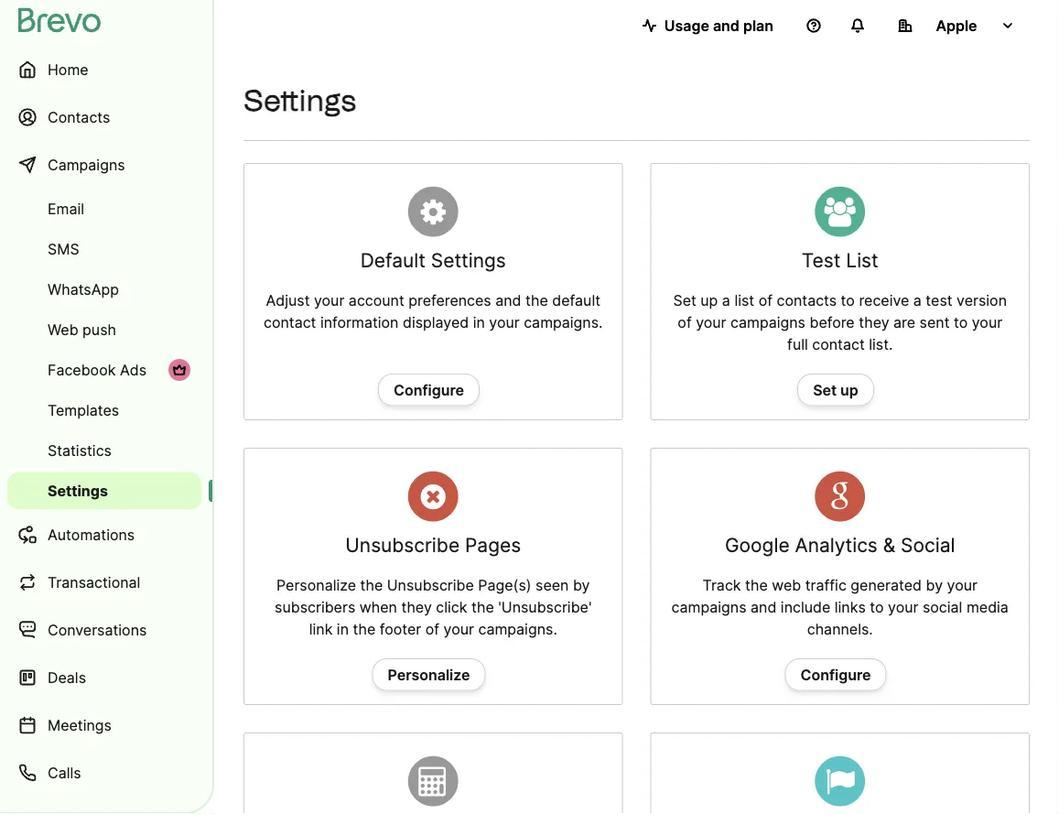 Task type: vqa. For each thing, say whether or not it's contained in the screenshot.
The Bounces
no



Task type: describe. For each thing, give the bounding box(es) containing it.
personalize link
[[372, 659, 486, 691]]

&
[[883, 533, 896, 557]]

configure link for analytics
[[785, 659, 887, 691]]

campaigns. inside personalize the unsubscribe page(s) seen by subscribers when they click the 'unsubscribe' link in the footer of your campaigns.
[[478, 620, 557, 638]]

web
[[48, 320, 78, 338]]

before
[[810, 313, 855, 331]]

and inside adjust your account preferences and the default contact information displayed in your campaigns.
[[496, 291, 522, 309]]

plan
[[743, 16, 774, 34]]

web
[[772, 576, 801, 594]]

and inside button
[[713, 16, 740, 34]]

test
[[926, 291, 953, 309]]

in inside adjust your account preferences and the default contact information displayed in your campaigns.
[[473, 313, 485, 331]]

meetings
[[48, 716, 112, 734]]

1 vertical spatial to
[[954, 313, 968, 331]]

default
[[552, 291, 601, 309]]

google analytics & social
[[725, 533, 956, 557]]

facebook ads
[[48, 361, 147, 379]]

2 a from the left
[[914, 291, 922, 309]]

channels.
[[807, 620, 873, 638]]

templates link
[[7, 392, 201, 429]]

include
[[781, 598, 831, 616]]

deals link
[[7, 656, 201, 700]]

contacts
[[48, 108, 110, 126]]

to inside track the web traffic generated by your campaigns and include links to your social media channels.
[[870, 598, 884, 616]]

list.
[[869, 335, 893, 353]]

your inside personalize the unsubscribe page(s) seen by subscribers when they click the 'unsubscribe' link in the footer of your campaigns.
[[444, 620, 474, 638]]

traffic
[[806, 576, 847, 594]]

the inside track the web traffic generated by your campaigns and include links to your social media channels.
[[745, 576, 768, 594]]

transactional
[[48, 573, 140, 591]]

displayed
[[403, 313, 469, 331]]

preferences
[[409, 291, 491, 309]]

home link
[[7, 48, 201, 92]]

statistics link
[[7, 432, 201, 469]]

media
[[967, 598, 1009, 616]]

transactional link
[[7, 560, 201, 604]]

apple button
[[884, 7, 1030, 44]]

deals
[[48, 668, 86, 686]]

default settings
[[361, 249, 506, 272]]

of inside personalize the unsubscribe page(s) seen by subscribers when they click the 'unsubscribe' link in the footer of your campaigns.
[[426, 620, 440, 638]]

are
[[894, 313, 916, 331]]

link
[[309, 620, 333, 638]]

2 horizontal spatial settings
[[431, 249, 506, 272]]

list
[[735, 291, 755, 309]]

up for set up
[[841, 381, 859, 399]]

usage and plan
[[665, 16, 774, 34]]

calls link
[[7, 751, 201, 795]]

conversations
[[48, 621, 147, 639]]

email
[[48, 200, 84, 217]]

whatsapp link
[[7, 271, 201, 308]]

pages
[[465, 533, 521, 557]]

subscribers
[[275, 598, 356, 616]]

the right click
[[472, 598, 494, 616]]

list
[[846, 249, 879, 272]]

facebook ads link
[[7, 352, 201, 388]]

campaigns. inside adjust your account preferences and the default contact information displayed in your campaigns.
[[524, 313, 603, 331]]

the inside adjust your account preferences and the default contact information displayed in your campaigns.
[[526, 291, 548, 309]]

automations
[[48, 526, 135, 543]]

personalize for personalize the unsubscribe page(s) seen by subscribers when they click the 'unsubscribe' link in the footer of your campaigns.
[[277, 576, 356, 594]]

contact inside adjust your account preferences and the default contact information displayed in your campaigns.
[[264, 313, 316, 331]]

push
[[83, 320, 116, 338]]

usage
[[665, 16, 710, 34]]

analytics
[[795, 533, 878, 557]]

1 horizontal spatial settings
[[244, 83, 356, 118]]

configure link for settings
[[378, 374, 480, 406]]

information
[[320, 313, 399, 331]]

generated
[[851, 576, 922, 594]]

templates
[[48, 401, 119, 419]]

web push link
[[7, 311, 201, 348]]

set up link
[[798, 374, 874, 406]]

the up when
[[360, 576, 383, 594]]

when
[[360, 598, 397, 616]]

0 horizontal spatial settings
[[48, 482, 108, 499]]

test
[[802, 249, 841, 272]]

track
[[703, 576, 741, 594]]

track the web traffic generated by your campaigns and include links to your social media channels.
[[672, 576, 1009, 638]]



Task type: locate. For each thing, give the bounding box(es) containing it.
0 horizontal spatial set
[[673, 291, 697, 309]]

to right sent
[[954, 313, 968, 331]]

by right seen
[[573, 576, 590, 594]]

page(s)
[[478, 576, 532, 594]]

email link
[[7, 190, 201, 227]]

0 vertical spatial configure link
[[378, 374, 480, 406]]

the
[[526, 291, 548, 309], [360, 576, 383, 594], [745, 576, 768, 594], [472, 598, 494, 616], [353, 620, 376, 638]]

1 vertical spatial unsubscribe
[[387, 576, 474, 594]]

they
[[859, 313, 890, 331], [401, 598, 432, 616]]

1 horizontal spatial in
[[473, 313, 485, 331]]

in down preferences
[[473, 313, 485, 331]]

campaigns down list
[[731, 313, 806, 331]]

by for unsubscribe pages
[[573, 576, 590, 594]]

configure for analytics
[[801, 666, 871, 684]]

0 horizontal spatial to
[[841, 291, 855, 309]]

in
[[473, 313, 485, 331], [337, 620, 349, 638]]

1 horizontal spatial of
[[678, 313, 692, 331]]

contacts link
[[7, 95, 201, 139]]

up for set up a list of contacts to receive a test version of your campaigns before they are sent to your full contact list.
[[701, 291, 718, 309]]

1 vertical spatial up
[[841, 381, 859, 399]]

campaigns link
[[7, 143, 201, 187]]

0 vertical spatial they
[[859, 313, 890, 331]]

full
[[788, 335, 808, 353]]

1 horizontal spatial and
[[713, 16, 740, 34]]

campaigns inside track the web traffic generated by your campaigns and include links to your social media channels.
[[672, 598, 747, 616]]

adjust
[[266, 291, 310, 309]]

personalize inside personalize the unsubscribe page(s) seen by subscribers when they click the 'unsubscribe' link in the footer of your campaigns.
[[277, 576, 356, 594]]

ads
[[120, 361, 147, 379]]

test list
[[802, 249, 879, 272]]

click
[[436, 598, 467, 616]]

1 vertical spatial and
[[496, 291, 522, 309]]

1 vertical spatial in
[[337, 620, 349, 638]]

campaigns
[[731, 313, 806, 331], [672, 598, 747, 616]]

social
[[901, 533, 956, 557]]

0 horizontal spatial a
[[722, 291, 731, 309]]

campaigns.
[[524, 313, 603, 331], [478, 620, 557, 638]]

1 horizontal spatial set
[[813, 381, 837, 399]]

google
[[725, 533, 790, 557]]

contact down before
[[812, 335, 865, 353]]

the down when
[[353, 620, 376, 638]]

1 horizontal spatial they
[[859, 313, 890, 331]]

campaigns. down "'unsubscribe'"
[[478, 620, 557, 638]]

your
[[314, 291, 345, 309], [489, 313, 520, 331], [696, 313, 727, 331], [972, 313, 1003, 331], [947, 576, 978, 594], [888, 598, 919, 616], [444, 620, 474, 638]]

0 vertical spatial up
[[701, 291, 718, 309]]

0 vertical spatial settings
[[244, 83, 356, 118]]

conversations link
[[7, 608, 201, 652]]

they inside personalize the unsubscribe page(s) seen by subscribers when they click the 'unsubscribe' link in the footer of your campaigns.
[[401, 598, 432, 616]]

campaigns inside set up a list of contacts to receive a test version of your campaigns before they are sent to your full contact list.
[[731, 313, 806, 331]]

they inside set up a list of contacts to receive a test version of your campaigns before they are sent to your full contact list.
[[859, 313, 890, 331]]

meetings link
[[7, 703, 201, 747]]

0 vertical spatial unsubscribe
[[345, 533, 460, 557]]

2 vertical spatial and
[[751, 598, 777, 616]]

calls
[[48, 764, 81, 782]]

0 horizontal spatial in
[[337, 620, 349, 638]]

web push
[[48, 320, 116, 338]]

by for google analytics & social
[[926, 576, 943, 594]]

social
[[923, 598, 963, 616]]

by inside personalize the unsubscribe page(s) seen by subscribers when they click the 'unsubscribe' link in the footer of your campaigns.
[[573, 576, 590, 594]]

1 vertical spatial personalize
[[388, 666, 470, 684]]

unsubscribe pages
[[345, 533, 521, 557]]

by inside track the web traffic generated by your campaigns and include links to your social media channels.
[[926, 576, 943, 594]]

2 vertical spatial to
[[870, 598, 884, 616]]

unsubscribe up click
[[387, 576, 474, 594]]

set down before
[[813, 381, 837, 399]]

campaigns down track
[[672, 598, 747, 616]]

whatsapp
[[48, 280, 119, 298]]

1 vertical spatial contact
[[812, 335, 865, 353]]

configure for settings
[[394, 381, 464, 399]]

unsubscribe inside personalize the unsubscribe page(s) seen by subscribers when they click the 'unsubscribe' link in the footer of your campaigns.
[[387, 576, 474, 594]]

and
[[713, 16, 740, 34], [496, 291, 522, 309], [751, 598, 777, 616]]

and inside track the web traffic generated by your campaigns and include links to your social media channels.
[[751, 598, 777, 616]]

set for set up a list of contacts to receive a test version of your campaigns before they are sent to your full contact list.
[[673, 291, 697, 309]]

sms
[[48, 240, 79, 258]]

configure
[[394, 381, 464, 399], [801, 666, 871, 684]]

0 horizontal spatial they
[[401, 598, 432, 616]]

2 horizontal spatial of
[[759, 291, 773, 309]]

personalize up subscribers
[[277, 576, 356, 594]]

to down generated
[[870, 598, 884, 616]]

home
[[48, 60, 88, 78]]

in inside personalize the unsubscribe page(s) seen by subscribers when they click the 'unsubscribe' link in the footer of your campaigns.
[[337, 620, 349, 638]]

personalize down footer at the bottom left
[[388, 666, 470, 684]]

they up list.
[[859, 313, 890, 331]]

usage and plan button
[[628, 7, 788, 44]]

1 horizontal spatial a
[[914, 291, 922, 309]]

default
[[361, 249, 426, 272]]

1 horizontal spatial personalize
[[388, 666, 470, 684]]

by
[[573, 576, 590, 594], [926, 576, 943, 594]]

0 vertical spatial campaigns
[[731, 313, 806, 331]]

contact
[[264, 313, 316, 331], [812, 335, 865, 353]]

up left list
[[701, 291, 718, 309]]

version
[[957, 291, 1007, 309]]

set up a list of contacts to receive a test version of your campaigns before they are sent to your full contact list.
[[673, 291, 1007, 353]]

1 vertical spatial they
[[401, 598, 432, 616]]

0 vertical spatial personalize
[[277, 576, 356, 594]]

1 vertical spatial set
[[813, 381, 837, 399]]

statistics
[[48, 441, 112, 459]]

1 vertical spatial campaigns.
[[478, 620, 557, 638]]

1 horizontal spatial configure
[[801, 666, 871, 684]]

0 vertical spatial in
[[473, 313, 485, 331]]

'unsubscribe'
[[498, 598, 592, 616]]

facebook
[[48, 361, 116, 379]]

configure link down the channels.
[[785, 659, 887, 691]]

settings link
[[7, 472, 201, 509]]

set
[[673, 291, 697, 309], [813, 381, 837, 399]]

campaigns
[[48, 156, 125, 174]]

0 vertical spatial to
[[841, 291, 855, 309]]

0 vertical spatial campaigns.
[[524, 313, 603, 331]]

up down set up a list of contacts to receive a test version of your campaigns before they are sent to your full contact list.
[[841, 381, 859, 399]]

set up
[[813, 381, 859, 399]]

1 vertical spatial settings
[[431, 249, 506, 272]]

personalize
[[277, 576, 356, 594], [388, 666, 470, 684]]

1 horizontal spatial configure link
[[785, 659, 887, 691]]

2 by from the left
[[926, 576, 943, 594]]

0 horizontal spatial personalize
[[277, 576, 356, 594]]

contact down adjust
[[264, 313, 316, 331]]

left___rvooi image
[[172, 363, 187, 377]]

receive
[[859, 291, 910, 309]]

0 vertical spatial of
[[759, 291, 773, 309]]

1 vertical spatial configure link
[[785, 659, 887, 691]]

the left web
[[745, 576, 768, 594]]

set inside set up a list of contacts to receive a test version of your campaigns before they are sent to your full contact list.
[[673, 291, 697, 309]]

footer
[[380, 620, 421, 638]]

configure link down displayed on the left of page
[[378, 374, 480, 406]]

0 horizontal spatial of
[[426, 620, 440, 638]]

0 horizontal spatial and
[[496, 291, 522, 309]]

1 horizontal spatial to
[[870, 598, 884, 616]]

contacts
[[777, 291, 837, 309]]

apple
[[936, 16, 978, 34]]

by up social
[[926, 576, 943, 594]]

seen
[[536, 576, 569, 594]]

0 horizontal spatial by
[[573, 576, 590, 594]]

0 horizontal spatial configure
[[394, 381, 464, 399]]

account
[[349, 291, 405, 309]]

in right link
[[337, 620, 349, 638]]

up inside set up a list of contacts to receive a test version of your campaigns before they are sent to your full contact list.
[[701, 291, 718, 309]]

and down web
[[751, 598, 777, 616]]

0 horizontal spatial contact
[[264, 313, 316, 331]]

they up footer at the bottom left
[[401, 598, 432, 616]]

1 horizontal spatial contact
[[812, 335, 865, 353]]

unsubscribe up when
[[345, 533, 460, 557]]

to up before
[[841, 291, 855, 309]]

configure down displayed on the left of page
[[394, 381, 464, 399]]

links
[[835, 598, 866, 616]]

up inside set up link
[[841, 381, 859, 399]]

campaigns. down default
[[524, 313, 603, 331]]

adjust your account preferences and the default contact information displayed in your campaigns.
[[264, 291, 603, 331]]

1 by from the left
[[573, 576, 590, 594]]

set for set up
[[813, 381, 837, 399]]

1 horizontal spatial up
[[841, 381, 859, 399]]

2 vertical spatial settings
[[48, 482, 108, 499]]

sms link
[[7, 231, 201, 267]]

1 horizontal spatial by
[[926, 576, 943, 594]]

a left test
[[914, 291, 922, 309]]

1 vertical spatial of
[[678, 313, 692, 331]]

2 vertical spatial of
[[426, 620, 440, 638]]

0 horizontal spatial configure link
[[378, 374, 480, 406]]

to
[[841, 291, 855, 309], [954, 313, 968, 331], [870, 598, 884, 616]]

0 vertical spatial and
[[713, 16, 740, 34]]

up
[[701, 291, 718, 309], [841, 381, 859, 399]]

personalize inside the 'personalize' link
[[388, 666, 470, 684]]

2 horizontal spatial to
[[954, 313, 968, 331]]

automations link
[[7, 513, 201, 557]]

the left default
[[526, 291, 548, 309]]

0 horizontal spatial up
[[701, 291, 718, 309]]

set left list
[[673, 291, 697, 309]]

contact inside set up a list of contacts to receive a test version of your campaigns before they are sent to your full contact list.
[[812, 335, 865, 353]]

configure down the channels.
[[801, 666, 871, 684]]

of
[[759, 291, 773, 309], [678, 313, 692, 331], [426, 620, 440, 638]]

0 vertical spatial set
[[673, 291, 697, 309]]

a left list
[[722, 291, 731, 309]]

1 vertical spatial configure
[[801, 666, 871, 684]]

1 vertical spatial campaigns
[[672, 598, 747, 616]]

sent
[[920, 313, 950, 331]]

2 horizontal spatial and
[[751, 598, 777, 616]]

and left plan
[[713, 16, 740, 34]]

1 a from the left
[[722, 291, 731, 309]]

personalize the unsubscribe page(s) seen by subscribers when they click the 'unsubscribe' link in the footer of your campaigns.
[[275, 576, 592, 638]]

0 vertical spatial contact
[[264, 313, 316, 331]]

0 vertical spatial configure
[[394, 381, 464, 399]]

and right preferences
[[496, 291, 522, 309]]

personalize for personalize
[[388, 666, 470, 684]]



